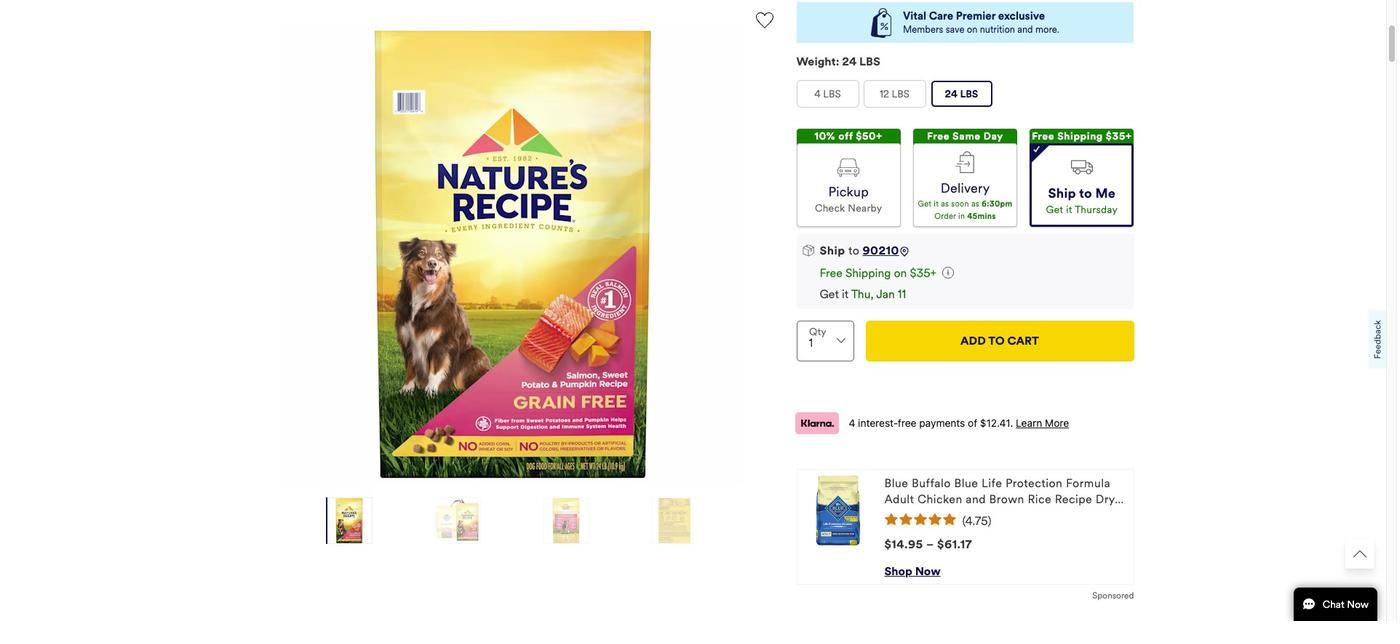Task type: describe. For each thing, give the bounding box(es) containing it.
interest-
[[858, 417, 898, 429]]

nature's recipe grain-free salmon, sweet potato & pumpkin dry dog food - thumbnail-3 image
[[544, 498, 589, 545]]

variation-4 LBS radio
[[798, 81, 859, 107]]

10% off $50+
[[815, 130, 883, 143]]

me
[[1096, 186, 1116, 202]]

it inside delivery get it as soon as 6:30pm order in 45mins
[[934, 200, 939, 209]]

option group containing delivery
[[797, 129, 1135, 227]]

it inside ship to me get it thursday
[[1067, 204, 1073, 216]]

sponsored
[[1093, 591, 1135, 601]]

shop now
[[885, 565, 941, 579]]

12 lbs
[[880, 88, 910, 100]]

cart
[[1008, 334, 1040, 348]]

jan
[[877, 287, 895, 301]]

klarna badge image
[[795, 413, 839, 435]]

styled arrow button link
[[1346, 540, 1375, 569]]

icon pickup store image
[[838, 158, 860, 177]]

12
[[880, 88, 890, 100]]

ship for 90210
[[820, 244, 846, 258]]

learn more button
[[1016, 417, 1070, 429]]

add
[[961, 334, 986, 348]]

rating 4.75 out of 5 element
[[885, 514, 1128, 528]]

option group containing 4 lbs
[[797, 80, 1135, 114]]

$35+ for free shipping on $35+
[[910, 266, 937, 280]]

11
[[898, 287, 906, 301]]

to for me
[[1080, 186, 1093, 202]]

vital
[[904, 9, 927, 22]]

shipping for on
[[846, 266, 891, 280]]

delivery-method-Delivery-[object Object] radio
[[914, 143, 1018, 227]]

0 horizontal spatial get
[[820, 287, 839, 301]]

$50+
[[856, 130, 883, 143]]

free
[[898, 417, 917, 429]]

0 vertical spatial 24
[[843, 55, 857, 69]]

and
[[1018, 24, 1034, 36]]

:
[[836, 55, 840, 69]]

45mins
[[968, 212, 997, 221]]

2 as from the left
[[972, 200, 980, 209]]

thu,
[[852, 287, 874, 301]]

get it thu, jan 11
[[820, 287, 906, 301]]

now
[[916, 565, 941, 579]]

same
[[953, 130, 981, 143]]

shop
[[885, 565, 913, 579]]

pickup
[[829, 184, 869, 200]]

variation-12 LBS radio
[[865, 81, 926, 107]]

nature's recipe grain-free salmon, sweet potato & pumpkin dry dog food - thumbnail-2 image
[[435, 498, 481, 545]]

1 as from the left
[[942, 200, 950, 209]]

free for free same day $35+
[[928, 130, 950, 143]]

add to cart button
[[866, 321, 1135, 362]]

10%
[[815, 130, 836, 143]]

$14.95
[[885, 538, 924, 552]]

more
[[1046, 417, 1070, 429]]

(
[[963, 514, 966, 528]]



Task type: vqa. For each thing, say whether or not it's contained in the screenshot.
Nature's Recipe Grain-Free Salmon, Sweet Potato & Pumpkin Dry Dog Food - Thumbnail-4
yes



Task type: locate. For each thing, give the bounding box(es) containing it.
from $14.95 up to $61.17 element
[[885, 538, 973, 552]]

24 right :
[[843, 55, 857, 69]]

delivery get it as soon as 6:30pm order in 45mins
[[918, 181, 1013, 221]]

ship to me get it thursday
[[1047, 186, 1118, 216]]

4 down 'weight'
[[815, 88, 821, 100]]

vital care premier exclusive members save on nutrition and more.
[[904, 9, 1060, 36]]

it up order
[[934, 200, 939, 209]]

save
[[946, 24, 965, 36]]

1 horizontal spatial on
[[967, 24, 978, 36]]

lbs for 12 lbs
[[892, 88, 910, 100]]

4 left interest-
[[849, 417, 856, 429]]

$35+ up me
[[1107, 130, 1132, 143]]

pickup check nearby
[[815, 184, 883, 214]]

4 for 4 lbs
[[815, 88, 821, 100]]

icon carat down image
[[837, 339, 846, 344]]

4 lbs
[[815, 88, 842, 100]]

free up icon check success 4
[[1033, 130, 1055, 143]]

90210 button
[[863, 244, 900, 258]]

check
[[815, 202, 846, 214]]

to for 90210
[[849, 244, 860, 258]]

0 vertical spatial to
[[1080, 186, 1093, 202]]

free shipping on $35+
[[820, 266, 937, 280]]

1 horizontal spatial it
[[934, 200, 939, 209]]

weight
[[797, 55, 836, 69]]

1 horizontal spatial get
[[918, 200, 932, 209]]

to
[[989, 334, 1005, 348]]

free same day $35+
[[928, 130, 1004, 159]]

order
[[935, 212, 957, 221]]

it left thursday
[[1067, 204, 1073, 216]]

delivery-method-Pickup-Check Nearby radio
[[797, 143, 901, 227]]

$14.95 – $61.17
[[885, 538, 973, 552]]

get left thu,
[[820, 287, 839, 301]]

lbs down :
[[824, 88, 842, 100]]

on inside 'vital care premier exclusive members save on nutrition and more.'
[[967, 24, 978, 36]]

4 for 4 interest-free payments of $12.41. learn more
[[849, 417, 856, 429]]

of
[[968, 417, 978, 429]]

$35+ left icon info 2 button
[[910, 266, 937, 280]]

0 horizontal spatial as
[[942, 200, 950, 209]]

it
[[934, 200, 939, 209], [1067, 204, 1073, 216], [842, 287, 849, 301]]

90210
[[863, 244, 900, 258]]

0 horizontal spatial free
[[820, 266, 843, 280]]

get
[[918, 200, 932, 209], [1047, 204, 1064, 216], [820, 287, 839, 301]]

nutrition
[[980, 24, 1016, 36]]

1 vertical spatial ship
[[820, 244, 846, 258]]

0 horizontal spatial it
[[842, 287, 849, 301]]

0 horizontal spatial 4
[[815, 88, 821, 100]]

nature's recipe grain-free salmon, sweet potato & pumpkin dry dog food - thumbnail-4 image
[[652, 498, 697, 545]]

4 inside radio
[[815, 88, 821, 100]]

1 horizontal spatial to
[[1080, 186, 1093, 202]]

6:30pm
[[982, 200, 1013, 209]]

1 vertical spatial option group
[[797, 129, 1135, 227]]

shipping inside option group
[[1058, 130, 1104, 143]]

1 vertical spatial to
[[849, 244, 860, 258]]

( 4.75 )
[[963, 514, 992, 528]]

$12.41.
[[981, 417, 1014, 429]]

add to cart
[[961, 334, 1040, 348]]

on down premier
[[967, 24, 978, 36]]

–
[[927, 538, 935, 552]]

$35+ inside "free same day $35+"
[[953, 146, 979, 159]]

lbs up same
[[961, 88, 979, 100]]

lbs
[[860, 55, 881, 69], [824, 88, 842, 100], [892, 88, 910, 100], [961, 88, 979, 100]]

care
[[929, 9, 954, 22]]

ship up thursday
[[1049, 186, 1077, 202]]

exclusive
[[999, 9, 1046, 22]]

)
[[989, 514, 992, 528]]

lbs right :
[[860, 55, 881, 69]]

24
[[843, 55, 857, 69], [945, 88, 958, 100]]

icon check success 4 image
[[1034, 145, 1040, 153]]

more.
[[1036, 24, 1060, 36]]

nature's recipe grain-free salmon, sweet potato & pumpkin dry dog food - carousel image #1 image
[[281, 23, 744, 486]]

ship inside ship to me get it thursday
[[1049, 186, 1077, 202]]

0 vertical spatial shipping
[[1058, 130, 1104, 143]]

delivery-method-Ship to Me-Get it Thursday radio
[[1030, 143, 1135, 227]]

off
[[839, 130, 854, 143]]

1 vertical spatial 4
[[849, 417, 856, 429]]

scroll to top image
[[1354, 548, 1367, 561]]

on
[[967, 24, 978, 36], [894, 266, 907, 280]]

0 vertical spatial option group
[[797, 80, 1135, 114]]

1 horizontal spatial free
[[928, 130, 950, 143]]

1 vertical spatial 24
[[945, 88, 958, 100]]

4.75
[[966, 514, 989, 528]]

soon
[[952, 200, 970, 209]]

lbs for 24 lbs
[[961, 88, 979, 100]]

0 horizontal spatial 24
[[843, 55, 857, 69]]

get inside delivery get it as soon as 6:30pm order in 45mins
[[918, 200, 932, 209]]

lbs inside radio
[[892, 88, 910, 100]]

ship
[[1049, 186, 1077, 202], [820, 244, 846, 258]]

$61.17
[[938, 538, 973, 552]]

0 horizontal spatial $35+
[[910, 266, 937, 280]]

4
[[815, 88, 821, 100], [849, 417, 856, 429]]

option group
[[797, 80, 1135, 114], [797, 129, 1135, 227]]

members
[[904, 24, 944, 36]]

2 vertical spatial $35+
[[910, 266, 937, 280]]

1 vertical spatial $35+
[[953, 146, 979, 159]]

2 horizontal spatial $35+
[[1107, 130, 1132, 143]]

$35+
[[1107, 130, 1132, 143], [953, 146, 979, 159], [910, 266, 937, 280]]

as up 45mins
[[972, 200, 980, 209]]

1 horizontal spatial 24
[[945, 88, 958, 100]]

0 vertical spatial $35+
[[1107, 130, 1132, 143]]

0 horizontal spatial shipping
[[846, 266, 891, 280]]

1 vertical spatial shipping
[[846, 266, 891, 280]]

0 horizontal spatial ship
[[820, 244, 846, 258]]

thursday
[[1075, 204, 1118, 216]]

get left soon
[[918, 200, 932, 209]]

get inside ship to me get it thursday
[[1047, 204, 1064, 216]]

24 lbs
[[945, 88, 979, 100]]

24 inside radio
[[945, 88, 958, 100]]

icon delivery pin image
[[900, 247, 910, 257]]

variation-24 LBS radio
[[932, 81, 993, 107]]

2 horizontal spatial it
[[1067, 204, 1073, 216]]

lbs right 12 at the right
[[892, 88, 910, 100]]

1 vertical spatial on
[[894, 266, 907, 280]]

1 horizontal spatial as
[[972, 200, 980, 209]]

free inside "free same day $35+"
[[928, 130, 950, 143]]

nature's recipe grain-free salmon, sweet potato & pumpkin dry dog food - thumbnail-1 image
[[327, 498, 372, 545]]

day
[[984, 130, 1004, 143]]

free shipping $35+
[[1033, 130, 1132, 143]]

ship for me
[[1049, 186, 1077, 202]]

delivery
[[941, 181, 990, 197]]

$35+ down same
[[953, 146, 979, 159]]

weight : 24 lbs
[[797, 55, 881, 69]]

ship to 90210
[[820, 244, 900, 258]]

shipping
[[1058, 130, 1104, 143], [846, 266, 891, 280]]

get left thursday
[[1047, 204, 1064, 216]]

to left 90210
[[849, 244, 860, 258]]

1 horizontal spatial 4
[[849, 417, 856, 429]]

$35+ for free same day $35+
[[953, 146, 979, 159]]

shipping for $35+
[[1058, 130, 1104, 143]]

free
[[928, 130, 950, 143], [1033, 130, 1055, 143], [820, 266, 843, 280]]

0 horizontal spatial on
[[894, 266, 907, 280]]

1 horizontal spatial $35+
[[953, 146, 979, 159]]

0 vertical spatial ship
[[1049, 186, 1077, 202]]

2 option group from the top
[[797, 129, 1135, 227]]

free shipping on $35+ image
[[943, 267, 955, 279]]

0 vertical spatial on
[[967, 24, 978, 36]]

learn
[[1016, 417, 1043, 429]]

as
[[942, 200, 950, 209], [972, 200, 980, 209]]

as up order
[[942, 200, 950, 209]]

to up thursday
[[1080, 186, 1093, 202]]

ship down the 'check' on the top of the page
[[820, 244, 846, 258]]

1 horizontal spatial ship
[[1049, 186, 1077, 202]]

free down the ship to 90210
[[820, 266, 843, 280]]

free for free shipping $35+
[[1033, 130, 1055, 143]]

premier
[[957, 9, 996, 22]]

in
[[959, 212, 966, 221]]

24 up same
[[945, 88, 958, 100]]

payments
[[920, 417, 966, 429]]

1 horizontal spatial shipping
[[1058, 130, 1104, 143]]

2 horizontal spatial free
[[1033, 130, 1055, 143]]

free left same
[[928, 130, 950, 143]]

4 interest-free payments of $12.41. learn more
[[849, 417, 1070, 429]]

shipping up delivery-method-ship to me-get it thursday radio at the right top
[[1058, 130, 1104, 143]]

nearby
[[848, 202, 883, 214]]

shipping up get it thu, jan 11 at the top
[[846, 266, 891, 280]]

to inside ship to me get it thursday
[[1080, 186, 1093, 202]]

on up 11
[[894, 266, 907, 280]]

0 vertical spatial 4
[[815, 88, 821, 100]]

to
[[1080, 186, 1093, 202], [849, 244, 860, 258]]

icon info 2 button
[[943, 266, 955, 280]]

it left thu,
[[842, 287, 849, 301]]

lbs for 4 lbs
[[824, 88, 842, 100]]

1 option group from the top
[[797, 80, 1135, 114]]

2 horizontal spatial get
[[1047, 204, 1064, 216]]

free for free shipping on $35+
[[820, 266, 843, 280]]

0 horizontal spatial to
[[849, 244, 860, 258]]



